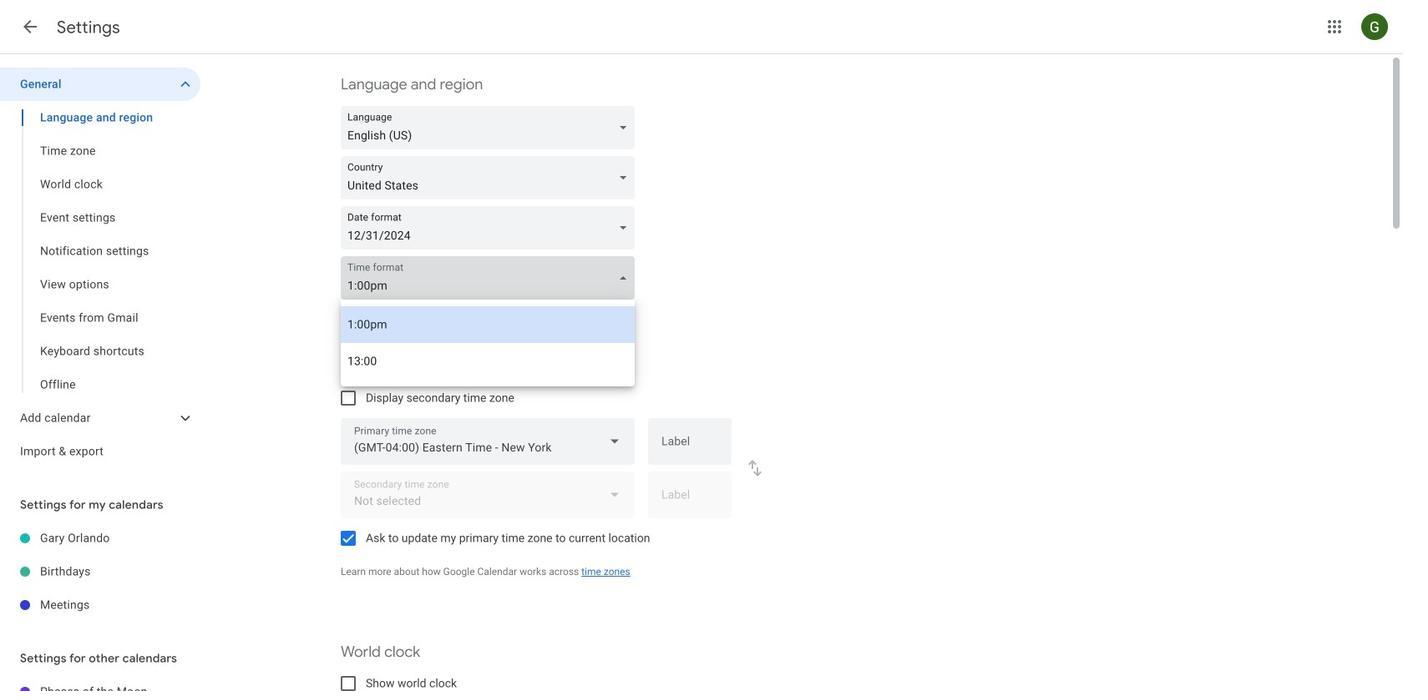 Task type: vqa. For each thing, say whether or not it's contained in the screenshot.
Save
no



Task type: describe. For each thing, give the bounding box(es) containing it.
swap time zones image
[[745, 459, 765, 479]]

2 tree from the top
[[0, 522, 201, 623]]

Label for secondary time zone. text field
[[662, 490, 719, 513]]

13:00 option
[[341, 343, 635, 380]]

phases of the moon tree item
[[0, 676, 201, 692]]

time format list box
[[341, 300, 635, 387]]

1:00pm option
[[341, 307, 635, 343]]



Task type: locate. For each thing, give the bounding box(es) containing it.
0 vertical spatial tree
[[0, 68, 201, 469]]

meetings tree item
[[0, 589, 201, 623]]

birthdays tree item
[[0, 556, 201, 589]]

general tree item
[[0, 68, 201, 101]]

1 vertical spatial tree
[[0, 522, 201, 623]]

tree
[[0, 68, 201, 469], [0, 522, 201, 623]]

Label for primary time zone. text field
[[662, 436, 719, 460]]

group
[[0, 101, 201, 402]]

heading
[[57, 17, 120, 38]]

1 tree from the top
[[0, 68, 201, 469]]

gary orlando tree item
[[0, 522, 201, 556]]

None field
[[341, 106, 642, 150], [341, 156, 642, 200], [341, 206, 642, 250], [341, 257, 642, 300], [341, 419, 635, 465], [341, 106, 642, 150], [341, 156, 642, 200], [341, 206, 642, 250], [341, 257, 642, 300], [341, 419, 635, 465]]

go back image
[[20, 17, 40, 37]]



